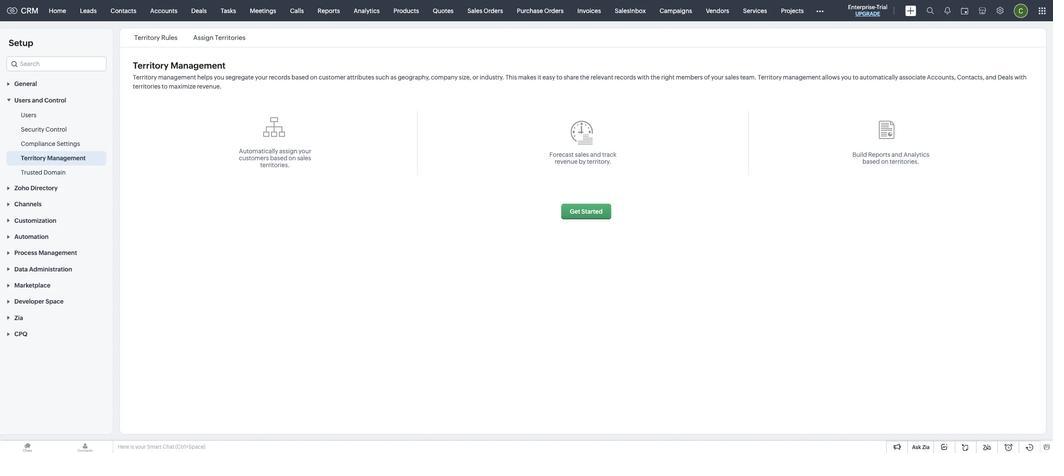 Task type: vqa. For each thing, say whether or not it's contained in the screenshot.
Analytics to the left
yes



Task type: locate. For each thing, give the bounding box(es) containing it.
assign
[[279, 148, 297, 155]]

1 horizontal spatial sales
[[575, 151, 589, 158]]

the left "right"
[[651, 74, 660, 81]]

zia inside "dropdown button"
[[14, 315, 23, 322]]

territories.
[[890, 158, 920, 165], [260, 162, 290, 169]]

users link
[[21, 111, 37, 119]]

security
[[21, 126, 44, 133]]

0 horizontal spatial with
[[637, 74, 650, 81]]

territories
[[133, 83, 161, 90]]

control down the general dropdown button
[[44, 97, 66, 104]]

deals up assign
[[191, 7, 207, 14]]

0 vertical spatial control
[[44, 97, 66, 104]]

1 vertical spatial management
[[47, 155, 86, 162]]

rules
[[161, 34, 178, 41]]

reports right calls "link"
[[318, 7, 340, 14]]

home
[[49, 7, 66, 14]]

sales inside the forecast sales and track revenue by territory.
[[575, 151, 589, 158]]

your right assign
[[299, 148, 311, 155]]

2 horizontal spatial on
[[881, 158, 889, 165]]

build reports and analytics based on territories.
[[853, 151, 930, 165]]

is
[[130, 444, 134, 450]]

tasks
[[221, 7, 236, 14]]

the right share on the right of the page
[[580, 74, 590, 81]]

calls
[[290, 7, 304, 14]]

on inside build reports and analytics based on territories.
[[881, 158, 889, 165]]

territory management link
[[21, 154, 86, 162]]

crm
[[21, 6, 39, 15]]

to right easy
[[557, 74, 563, 81]]

management
[[171, 60, 226, 70], [47, 155, 86, 162], [39, 250, 77, 257]]

to
[[557, 74, 563, 81], [853, 74, 859, 81], [162, 83, 168, 90]]

industry.
[[480, 74, 504, 81]]

territories. inside build reports and analytics based on territories.
[[890, 158, 920, 165]]

1 vertical spatial analytics
[[904, 151, 930, 158]]

2 records from the left
[[615, 74, 636, 81]]

process management
[[14, 250, 77, 257]]

customer
[[319, 74, 346, 81]]

territory inside users and control region
[[21, 155, 46, 162]]

based inside the automatically assign your customers based on sales territories.
[[270, 155, 287, 162]]

you up revenue.
[[214, 74, 224, 81]]

Search text field
[[7, 57, 106, 71]]

users up users link
[[14, 97, 31, 104]]

developer space button
[[0, 293, 113, 310]]

1 horizontal spatial based
[[292, 74, 309, 81]]

management up data administration 'dropdown button'
[[39, 250, 77, 257]]

contacts
[[111, 7, 136, 14]]

and left track
[[590, 151, 601, 158]]

get
[[570, 208, 580, 215]]

leads
[[80, 7, 97, 14]]

zia right the ask
[[923, 445, 930, 451]]

management
[[158, 74, 196, 81], [783, 74, 821, 81]]

to left the maximize
[[162, 83, 168, 90]]

management inside users and control region
[[47, 155, 86, 162]]

1 horizontal spatial territories.
[[890, 158, 920, 165]]

territory management up domain
[[21, 155, 86, 162]]

0 horizontal spatial reports
[[318, 7, 340, 14]]

associate
[[900, 74, 926, 81]]

marketplace
[[14, 282, 50, 289]]

automation
[[14, 233, 49, 240]]

1 horizontal spatial management
[[783, 74, 821, 81]]

territory management up the maximize
[[133, 60, 226, 70]]

and
[[986, 74, 997, 81], [32, 97, 43, 104], [590, 151, 601, 158], [892, 151, 903, 158]]

0 horizontal spatial territories.
[[260, 162, 290, 169]]

records right the segregate
[[269, 74, 290, 81]]

your right of
[[711, 74, 724, 81]]

users up security
[[21, 112, 37, 119]]

users and control button
[[0, 92, 113, 108]]

1 vertical spatial reports
[[868, 151, 891, 158]]

based
[[292, 74, 309, 81], [270, 155, 287, 162], [863, 158, 880, 165]]

based inside build reports and analytics based on territories.
[[863, 158, 880, 165]]

0 vertical spatial zia
[[14, 315, 23, 322]]

1 vertical spatial zia
[[923, 445, 930, 451]]

process
[[14, 250, 37, 257]]

0 vertical spatial reports
[[318, 7, 340, 14]]

users inside users and control region
[[21, 112, 37, 119]]

records
[[269, 74, 290, 81], [615, 74, 636, 81]]

developer
[[14, 298, 44, 305]]

1 horizontal spatial orders
[[544, 7, 564, 14]]

meetings link
[[243, 0, 283, 21]]

0 horizontal spatial based
[[270, 155, 287, 162]]

2 management from the left
[[783, 74, 821, 81]]

1 horizontal spatial deals
[[998, 74, 1014, 81]]

2 the from the left
[[651, 74, 660, 81]]

your right the segregate
[[255, 74, 268, 81]]

here
[[118, 444, 129, 450]]

1 horizontal spatial you
[[841, 74, 852, 81]]

create menu element
[[900, 0, 922, 21]]

0 vertical spatial users
[[14, 97, 31, 104]]

0 horizontal spatial records
[[269, 74, 290, 81]]

data
[[14, 266, 28, 273]]

security control link
[[21, 125, 67, 134]]

profile image
[[1014, 4, 1028, 18]]

deals right contacts, on the top of the page
[[998, 74, 1014, 81]]

get started
[[570, 208, 603, 215]]

campaigns link
[[653, 0, 699, 21]]

users inside users and control 'dropdown button'
[[14, 97, 31, 104]]

0 vertical spatial analytics
[[354, 7, 380, 14]]

list containing territory rules
[[126, 28, 253, 47]]

contacts image
[[58, 441, 113, 453]]

orders right sales
[[484, 7, 503, 14]]

on inside the automatically assign your customers based on sales territories.
[[289, 155, 296, 162]]

reports right build
[[868, 151, 891, 158]]

chats image
[[0, 441, 55, 453]]

you
[[214, 74, 224, 81], [841, 74, 852, 81]]

and right build
[[892, 151, 903, 158]]

and up users link
[[32, 97, 43, 104]]

2 horizontal spatial to
[[853, 74, 859, 81]]

0 horizontal spatial zia
[[14, 315, 23, 322]]

2 horizontal spatial based
[[863, 158, 880, 165]]

your inside the automatically assign your customers based on sales territories.
[[299, 148, 311, 155]]

on
[[310, 74, 318, 81], [289, 155, 296, 162], [881, 158, 889, 165]]

zia up cpq
[[14, 315, 23, 322]]

1 with from the left
[[637, 74, 650, 81]]

size,
[[459, 74, 471, 81]]

territory management
[[133, 60, 226, 70], [21, 155, 86, 162]]

1 vertical spatial control
[[46, 126, 67, 133]]

sales
[[725, 74, 739, 81], [575, 151, 589, 158], [297, 155, 311, 162]]

None field
[[7, 56, 106, 71]]

records right "relevant"
[[615, 74, 636, 81]]

control inside 'dropdown button'
[[44, 97, 66, 104]]

sales inside the automatically assign your customers based on sales territories.
[[297, 155, 311, 162]]

signals element
[[940, 0, 956, 21]]

management up helps
[[171, 60, 226, 70]]

ask zia
[[912, 445, 930, 451]]

right
[[661, 74, 675, 81]]

on left the customer
[[310, 74, 318, 81]]

accounts,
[[927, 74, 956, 81]]

management up the maximize
[[158, 74, 196, 81]]

1 orders from the left
[[484, 7, 503, 14]]

1 horizontal spatial reports
[[868, 151, 891, 158]]

2 horizontal spatial sales
[[725, 74, 739, 81]]

based inside territory management helps you segregate your records based on customer attributes such as geography, company size, or industry. this makes it easy to share the relevant records with the right members of your sales team. territory management allows you to automatically associate accounts, contacts, and deals with territories to maximize revenue.
[[292, 74, 309, 81]]

data administration
[[14, 266, 72, 273]]

management left allows
[[783, 74, 821, 81]]

0 horizontal spatial sales
[[297, 155, 311, 162]]

1 horizontal spatial the
[[651, 74, 660, 81]]

users and control region
[[0, 108, 113, 180]]

list
[[126, 28, 253, 47]]

general button
[[0, 76, 113, 92]]

deals inside territory management helps you segregate your records based on customer attributes such as geography, company size, or industry. this makes it easy to share the relevant records with the right members of your sales team. territory management allows you to automatically associate accounts, contacts, and deals with territories to maximize revenue.
[[998, 74, 1014, 81]]

management down settings
[[47, 155, 86, 162]]

0 horizontal spatial you
[[214, 74, 224, 81]]

enterprise-trial upgrade
[[848, 4, 888, 17]]

to left automatically
[[853, 74, 859, 81]]

reports link
[[311, 0, 347, 21]]

0 horizontal spatial deals
[[191, 7, 207, 14]]

control
[[44, 97, 66, 104], [46, 126, 67, 133]]

reports inside build reports and analytics based on territories.
[[868, 151, 891, 158]]

2 orders from the left
[[544, 7, 564, 14]]

1 vertical spatial territory management
[[21, 155, 86, 162]]

0 vertical spatial management
[[171, 60, 226, 70]]

marketplace button
[[0, 277, 113, 293]]

get started link
[[561, 204, 612, 219]]

trusted domain
[[21, 169, 66, 176]]

on right automatically
[[289, 155, 296, 162]]

0 horizontal spatial analytics
[[354, 7, 380, 14]]

compliance settings link
[[21, 139, 80, 148]]

territory management inside users and control region
[[21, 155, 86, 162]]

you right allows
[[841, 74, 852, 81]]

security control
[[21, 126, 67, 133]]

on right build
[[881, 158, 889, 165]]

1 horizontal spatial analytics
[[904, 151, 930, 158]]

users for users
[[21, 112, 37, 119]]

1 horizontal spatial zia
[[923, 445, 930, 451]]

1 the from the left
[[580, 74, 590, 81]]

1 vertical spatial users
[[21, 112, 37, 119]]

customization
[[14, 217, 56, 224]]

0 horizontal spatial territory management
[[21, 155, 86, 162]]

zia
[[14, 315, 23, 322], [923, 445, 930, 451]]

1 horizontal spatial records
[[615, 74, 636, 81]]

0 horizontal spatial management
[[158, 74, 196, 81]]

smart
[[147, 444, 162, 450]]

and inside the forecast sales and track revenue by territory.
[[590, 151, 601, 158]]

and inside users and control 'dropdown button'
[[32, 97, 43, 104]]

enterprise-
[[848, 4, 877, 10]]

it
[[538, 74, 542, 81]]

vendors
[[706, 7, 729, 14]]

0 horizontal spatial the
[[580, 74, 590, 81]]

1 horizontal spatial on
[[310, 74, 318, 81]]

0 horizontal spatial orders
[[484, 7, 503, 14]]

campaigns
[[660, 7, 692, 14]]

started
[[582, 208, 603, 215]]

control up compliance settings
[[46, 126, 67, 133]]

management inside dropdown button
[[39, 250, 77, 257]]

0 horizontal spatial on
[[289, 155, 296, 162]]

tasks link
[[214, 0, 243, 21]]

1 vertical spatial deals
[[998, 74, 1014, 81]]

this
[[506, 74, 517, 81]]

1 records from the left
[[269, 74, 290, 81]]

the
[[580, 74, 590, 81], [651, 74, 660, 81]]

2 vertical spatial management
[[39, 250, 77, 257]]

0 vertical spatial territory management
[[133, 60, 226, 70]]

and right contacts, on the top of the page
[[986, 74, 997, 81]]

0 vertical spatial deals
[[191, 7, 207, 14]]

here is your smart chat (ctrl+space)
[[118, 444, 205, 450]]

management for "process management" dropdown button
[[39, 250, 77, 257]]

sales orders link
[[461, 0, 510, 21]]

chat
[[163, 444, 174, 450]]

compliance settings
[[21, 140, 80, 147]]

1 horizontal spatial with
[[1015, 74, 1027, 81]]

orders right the purchase at top
[[544, 7, 564, 14]]

automatically
[[239, 148, 278, 155]]



Task type: describe. For each thing, give the bounding box(es) containing it.
domain
[[44, 169, 66, 176]]

invoices
[[578, 7, 601, 14]]

territory rules
[[134, 34, 178, 41]]

crm link
[[7, 6, 39, 15]]

data administration button
[[0, 261, 113, 277]]

contacts,
[[957, 74, 985, 81]]

relevant
[[591, 74, 614, 81]]

cpq button
[[0, 326, 113, 342]]

Other Modules field
[[811, 4, 830, 18]]

services link
[[736, 0, 774, 21]]

contacts link
[[104, 0, 143, 21]]

accounts
[[150, 7, 177, 14]]

purchase
[[517, 7, 543, 14]]

based for automatically assign your customers based on sales territories.
[[270, 155, 287, 162]]

zia button
[[0, 310, 113, 326]]

quotes
[[433, 7, 454, 14]]

create menu image
[[906, 5, 917, 16]]

on for build reports and analytics based on territories.
[[881, 158, 889, 165]]

assign territories link
[[192, 34, 247, 41]]

territory management helps you segregate your records based on customer attributes such as geography, company size, or industry. this makes it easy to share the relevant records with the right members of your sales team. territory management allows you to automatically associate accounts, contacts, and deals with territories to maximize revenue.
[[133, 74, 1027, 90]]

developer space
[[14, 298, 64, 305]]

automatically assign your customers based on sales territories.
[[239, 148, 311, 169]]

2 with from the left
[[1015, 74, 1027, 81]]

services
[[743, 7, 767, 14]]

helps
[[197, 74, 213, 81]]

search element
[[922, 0, 940, 21]]

sales
[[468, 7, 483, 14]]

trusted
[[21, 169, 42, 176]]

company
[[431, 74, 458, 81]]

signals image
[[945, 7, 951, 14]]

control inside region
[[46, 126, 67, 133]]

calendar image
[[961, 7, 969, 14]]

sales inside territory management helps you segregate your records based on customer attributes such as geography, company size, or industry. this makes it easy to share the relevant records with the right members of your sales team. territory management allows you to automatically associate accounts, contacts, and deals with territories to maximize revenue.
[[725, 74, 739, 81]]

cpq
[[14, 331, 27, 338]]

customization button
[[0, 212, 113, 228]]

analytics inside build reports and analytics based on territories.
[[904, 151, 930, 158]]

salesinbox link
[[608, 0, 653, 21]]

of
[[704, 74, 710, 81]]

management for territory management link
[[47, 155, 86, 162]]

trusted domain link
[[21, 168, 66, 177]]

leads link
[[73, 0, 104, 21]]

and inside build reports and analytics based on territories.
[[892, 151, 903, 158]]

on inside territory management helps you segregate your records based on customer attributes such as geography, company size, or industry. this makes it easy to share the relevant records with the right members of your sales team. territory management allows you to automatically associate accounts, contacts, and deals with territories to maximize revenue.
[[310, 74, 318, 81]]

and inside territory management helps you segregate your records based on customer attributes such as geography, company size, or industry. this makes it easy to share the relevant records with the right members of your sales team. territory management allows you to automatically associate accounts, contacts, and deals with territories to maximize revenue.
[[986, 74, 997, 81]]

revenue.
[[197, 83, 222, 90]]

makes
[[518, 74, 537, 81]]

0 horizontal spatial to
[[162, 83, 168, 90]]

by
[[579, 158, 586, 165]]

(ctrl+space)
[[175, 444, 205, 450]]

quotes link
[[426, 0, 461, 21]]

zoho directory
[[14, 185, 58, 192]]

or
[[473, 74, 479, 81]]

revenue
[[555, 158, 578, 165]]

1 horizontal spatial to
[[557, 74, 563, 81]]

products link
[[387, 0, 426, 21]]

forecast
[[550, 151, 574, 158]]

build
[[853, 151, 867, 158]]

orders for sales orders
[[484, 7, 503, 14]]

easy
[[543, 74, 555, 81]]

such
[[376, 74, 389, 81]]

on for automatically assign your customers based on sales territories.
[[289, 155, 296, 162]]

products
[[394, 7, 419, 14]]

1 you from the left
[[214, 74, 224, 81]]

ask
[[912, 445, 921, 451]]

sales orders
[[468, 7, 503, 14]]

automation button
[[0, 228, 113, 245]]

team.
[[741, 74, 757, 81]]

allows
[[822, 74, 840, 81]]

trial
[[877, 4, 888, 10]]

attributes
[[347, 74, 374, 81]]

compliance
[[21, 140, 55, 147]]

1 management from the left
[[158, 74, 196, 81]]

vendors link
[[699, 0, 736, 21]]

track
[[602, 151, 617, 158]]

territory rules link
[[133, 34, 179, 41]]

1 horizontal spatial territory management
[[133, 60, 226, 70]]

accounts link
[[143, 0, 184, 21]]

profile element
[[1009, 0, 1033, 21]]

general
[[14, 81, 37, 88]]

purchase orders
[[517, 7, 564, 14]]

territory.
[[587, 158, 611, 165]]

space
[[46, 298, 64, 305]]

projects link
[[774, 0, 811, 21]]

maximize
[[169, 83, 196, 90]]

users and control
[[14, 97, 66, 104]]

segregate
[[226, 74, 254, 81]]

territories. inside the automatically assign your customers based on sales territories.
[[260, 162, 290, 169]]

projects
[[781, 7, 804, 14]]

purchase orders link
[[510, 0, 571, 21]]

your right "is" on the bottom of page
[[135, 444, 146, 450]]

search image
[[927, 7, 934, 14]]

home link
[[42, 0, 73, 21]]

2 you from the left
[[841, 74, 852, 81]]

upgrade
[[856, 11, 881, 17]]

channels
[[14, 201, 42, 208]]

orders for purchase orders
[[544, 7, 564, 14]]

zoho directory button
[[0, 180, 113, 196]]

users for users and control
[[14, 97, 31, 104]]

directory
[[31, 185, 58, 192]]

based for build reports and analytics based on territories.
[[863, 158, 880, 165]]

deals link
[[184, 0, 214, 21]]

assign territories
[[193, 34, 246, 41]]

analytics link
[[347, 0, 387, 21]]

channels button
[[0, 196, 113, 212]]



